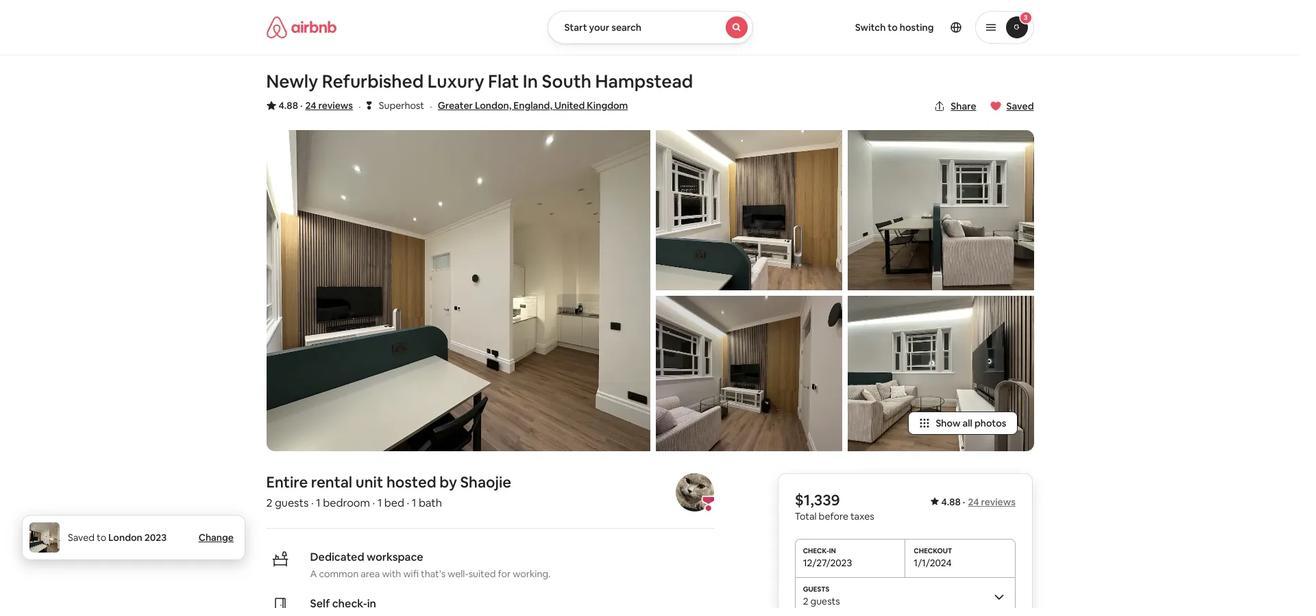 Task type: locate. For each thing, give the bounding box(es) containing it.
to for london
[[97, 532, 106, 544]]

1 left bath
[[412, 496, 417, 511]]

1 vertical spatial 2
[[804, 596, 809, 608]]

saved for saved
[[1007, 100, 1034, 112]]

saved right share
[[1007, 100, 1034, 112]]

to
[[888, 21, 898, 34], [97, 532, 106, 544]]

luxury
[[428, 70, 485, 93]]

flat
[[488, 70, 519, 93]]

0 vertical spatial 4.88
[[279, 99, 298, 112]]

0 horizontal spatial reviews
[[319, 99, 353, 112]]

24 reviews button
[[305, 99, 353, 112], [969, 496, 1017, 509]]

1
[[316, 496, 321, 511], [378, 496, 382, 511], [412, 496, 417, 511]]

2 down entire
[[266, 496, 273, 511]]

switch to hosting
[[856, 21, 934, 34]]

0 vertical spatial 2
[[266, 496, 273, 511]]

$1,339 total before taxes
[[796, 491, 875, 523]]

1 vertical spatial saved
[[68, 532, 95, 544]]

4.88 down newly
[[279, 99, 298, 112]]

0 vertical spatial saved
[[1007, 100, 1034, 112]]

show all photos
[[936, 417, 1007, 430]]

1 horizontal spatial 24
[[969, 496, 980, 509]]

by shaojie
[[440, 473, 512, 492]]

saved inside button
[[1007, 100, 1034, 112]]

0 horizontal spatial 24 reviews button
[[305, 99, 353, 112]]

· greater london, england, united kingdom
[[430, 99, 628, 114]]

share button
[[929, 95, 982, 118]]

1 horizontal spatial guests
[[811, 596, 841, 608]]

newly refurbished luxury flat in south hampstead image 5 image
[[848, 297, 1034, 452]]

hosted
[[387, 473, 437, 492]]

0 horizontal spatial 2
[[266, 496, 273, 511]]

for
[[498, 568, 511, 581]]

1 vertical spatial 4.88 · 24 reviews
[[942, 496, 1017, 509]]

bath
[[419, 496, 442, 511]]

1 vertical spatial 24
[[969, 496, 980, 509]]

$1,339
[[796, 491, 841, 510]]

2 horizontal spatial 1
[[412, 496, 417, 511]]

before
[[820, 511, 849, 523]]

0 horizontal spatial 4.88
[[279, 99, 298, 112]]

saved left london
[[68, 532, 95, 544]]

1 vertical spatial 4.88
[[942, 496, 962, 509]]

1 horizontal spatial 2
[[804, 596, 809, 608]]

4.88 · 24 reviews
[[279, 99, 353, 112], [942, 496, 1017, 509]]

newly refurbished luxury flat in south hampstead image 4 image
[[848, 130, 1034, 291]]

south
[[542, 70, 592, 93]]

0 horizontal spatial 4.88 · 24 reviews
[[279, 99, 353, 112]]

1 horizontal spatial saved
[[1007, 100, 1034, 112]]

0 horizontal spatial to
[[97, 532, 106, 544]]

0 vertical spatial 24 reviews button
[[305, 99, 353, 112]]

london,
[[475, 99, 512, 112]]

saved for saved to london 2023
[[68, 532, 95, 544]]

0 horizontal spatial 1
[[316, 496, 321, 511]]

profile element
[[770, 0, 1034, 55]]

superhost
[[379, 99, 424, 112]]

to inside profile element
[[888, 21, 898, 34]]

reviews
[[319, 99, 353, 112], [982, 496, 1017, 509]]

12/27/2023
[[804, 557, 853, 570]]

to right switch
[[888, 21, 898, 34]]

2 guests
[[804, 596, 841, 608]]

2 down 12/27/2023
[[804, 596, 809, 608]]

1 horizontal spatial to
[[888, 21, 898, 34]]

taxes
[[851, 511, 875, 523]]

2 guests button
[[796, 578, 1017, 609]]

0 vertical spatial to
[[888, 21, 898, 34]]

1 vertical spatial to
[[97, 532, 106, 544]]

photos
[[975, 417, 1007, 430]]

2
[[266, 496, 273, 511], [804, 596, 809, 608]]

1 down rental
[[316, 496, 321, 511]]

1 vertical spatial reviews
[[982, 496, 1017, 509]]

guests
[[275, 496, 309, 511], [811, 596, 841, 608]]

suited
[[469, 568, 496, 581]]

hampstead
[[596, 70, 693, 93]]

0 vertical spatial guests
[[275, 496, 309, 511]]

0 horizontal spatial 24
[[305, 99, 317, 112]]

guests down 12/27/2023
[[811, 596, 841, 608]]

entire
[[266, 473, 308, 492]]

shaojie is a superhost. learn more about shaojie. image
[[676, 474, 714, 512], [676, 474, 714, 512]]

1 horizontal spatial 1
[[378, 496, 382, 511]]

bed
[[385, 496, 405, 511]]

dedicated
[[310, 551, 365, 565]]

saved
[[1007, 100, 1034, 112], [68, 532, 95, 544]]

hosting
[[900, 21, 934, 34]]

·
[[300, 99, 303, 112], [359, 99, 361, 114], [430, 99, 433, 114], [311, 496, 314, 511], [373, 496, 375, 511], [407, 496, 410, 511], [964, 496, 966, 509]]

4.88 up 1/1/2024
[[942, 496, 962, 509]]

to left london
[[97, 532, 106, 544]]

0 horizontal spatial guests
[[275, 496, 309, 511]]

saved button
[[985, 95, 1040, 118]]

guests down entire
[[275, 496, 309, 511]]

1 vertical spatial guests
[[811, 596, 841, 608]]

0 horizontal spatial saved
[[68, 532, 95, 544]]

share
[[951, 100, 977, 112]]

1 left bed
[[378, 496, 382, 511]]

1 horizontal spatial 24 reviews button
[[969, 496, 1017, 509]]

change button
[[199, 532, 234, 544]]

bedroom
[[323, 496, 370, 511]]

greater london, england, united kingdom button
[[438, 97, 628, 114]]

your
[[589, 21, 610, 34]]

rental
[[311, 473, 353, 492]]

1 1 from the left
[[316, 496, 321, 511]]

0 vertical spatial reviews
[[319, 99, 353, 112]]

1 horizontal spatial reviews
[[982, 496, 1017, 509]]

0 vertical spatial 4.88 · 24 reviews
[[279, 99, 353, 112]]

4.88
[[279, 99, 298, 112], [942, 496, 962, 509]]

24
[[305, 99, 317, 112], [969, 496, 980, 509]]



Task type: describe. For each thing, give the bounding box(es) containing it.
refurbished
[[322, 70, 424, 93]]

working.
[[513, 568, 551, 581]]

kingdom
[[587, 99, 628, 112]]

guests inside entire rental unit hosted by shaojie 2 guests · 1 bedroom · 1 bed · 1 bath
[[275, 496, 309, 511]]

start your search button
[[548, 11, 753, 44]]

greater
[[438, 99, 473, 112]]

2 1 from the left
[[378, 496, 382, 511]]

total
[[796, 511, 817, 523]]

all
[[963, 417, 973, 430]]

1 horizontal spatial 4.88 · 24 reviews
[[942, 496, 1017, 509]]

unit
[[356, 473, 383, 492]]

show all photos button
[[909, 412, 1018, 435]]

england,
[[514, 99, 553, 112]]

show
[[936, 417, 961, 430]]

to for hosting
[[888, 21, 898, 34]]

guests inside 2 guests popup button
[[811, 596, 841, 608]]

1/1/2024
[[915, 557, 953, 570]]

well-
[[448, 568, 469, 581]]

1 horizontal spatial 4.88
[[942, 496, 962, 509]]

Start your search search field
[[548, 11, 753, 44]]

london
[[108, 532, 143, 544]]

that's
[[421, 568, 446, 581]]

entire rental unit hosted by shaojie 2 guests · 1 bedroom · 1 bed · 1 bath
[[266, 473, 512, 511]]

newly refurbished luxury flat in south hampstead
[[266, 70, 693, 93]]

󰀃
[[367, 99, 372, 112]]

0 vertical spatial 24
[[305, 99, 317, 112]]

newly refurbished luxury flat in south hampstead image 1 image
[[266, 130, 650, 452]]

area
[[361, 568, 380, 581]]

dedicated workspace a common area with wifi that's well-suited for working.
[[310, 551, 551, 581]]

common
[[319, 568, 359, 581]]

start your search
[[565, 21, 642, 34]]

3
[[1024, 13, 1028, 22]]

with
[[382, 568, 401, 581]]

start
[[565, 21, 587, 34]]

newly refurbished luxury flat in south hampstead image 3 image
[[656, 297, 842, 452]]

2 inside 2 guests popup button
[[804, 596, 809, 608]]

2023
[[145, 532, 167, 544]]

change
[[199, 532, 234, 544]]

2 inside entire rental unit hosted by shaojie 2 guests · 1 bedroom · 1 bed · 1 bath
[[266, 496, 273, 511]]

newly
[[266, 70, 318, 93]]

newly refurbished luxury flat in south hampstead image 2 image
[[656, 130, 842, 291]]

switch to hosting link
[[847, 13, 943, 42]]

switch
[[856, 21, 886, 34]]

a
[[310, 568, 317, 581]]

workspace
[[367, 551, 424, 565]]

saved to london 2023
[[68, 532, 167, 544]]

united
[[555, 99, 585, 112]]

1 vertical spatial 24 reviews button
[[969, 496, 1017, 509]]

in
[[523, 70, 538, 93]]

3 button
[[975, 11, 1034, 44]]

3 1 from the left
[[412, 496, 417, 511]]

search
[[612, 21, 642, 34]]

wifi
[[404, 568, 419, 581]]



Task type: vqa. For each thing, say whether or not it's contained in the screenshot.
1
yes



